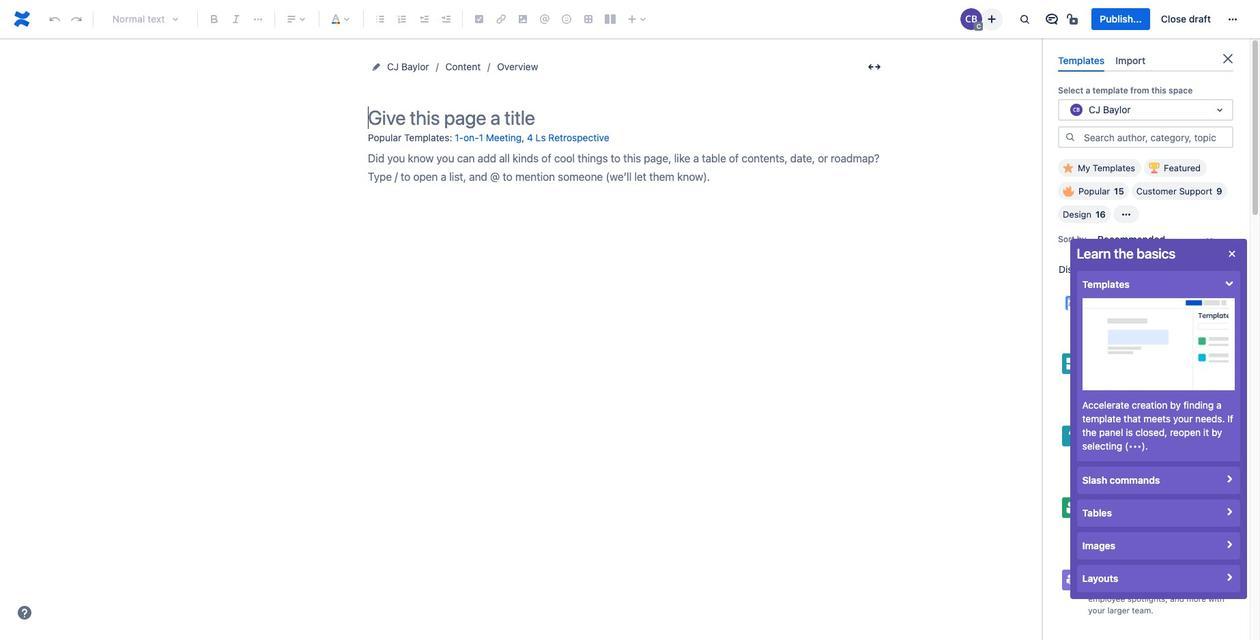 Task type: vqa. For each thing, say whether or not it's contained in the screenshot.


Task type: locate. For each thing, give the bounding box(es) containing it.
templates up select
[[1058, 55, 1105, 66]]

ls right ,
[[536, 132, 546, 143]]

cj baylor link
[[387, 59, 429, 75]]

and down updates, in the bottom of the page
[[1170, 594, 1185, 604]]

popular left templates:
[[368, 132, 402, 143]]

0 vertical spatial retrospective
[[549, 132, 609, 143]]

cj right move this page image
[[387, 61, 399, 72]]

5 whys analysis build team trust by identifying problems and proposing solutions as a group.
[[1089, 423, 1230, 472]]

run
[[1089, 306, 1103, 316]]

0 horizontal spatial day
[[1105, 495, 1121, 507]]

2 vertical spatial 1-
[[1106, 306, 1113, 316]]

to down work
[[1145, 389, 1152, 399]]

0 vertical spatial day
[[1105, 495, 1121, 507]]

templates inside "button"
[[1093, 163, 1136, 174]]

speed
[[1146, 522, 1170, 532]]

baylor inside cj baylor link
[[401, 61, 429, 72]]

4 right ,
[[527, 132, 533, 143]]

by up meets
[[1171, 399, 1181, 411]]

0 horizontal spatial 90-
[[1089, 495, 1105, 507]]

a up get
[[1116, 511, 1121, 521]]

this for retrospective
[[1106, 366, 1120, 377]]

whys
[[1097, 423, 1121, 435]]

the up build
[[1083, 427, 1097, 438]]

1 up the productive
[[1113, 290, 1117, 302]]

a
[[1086, 85, 1091, 96], [1217, 399, 1222, 411], [1089, 461, 1093, 472], [1116, 511, 1121, 521]]

day up 'create'
[[1105, 495, 1121, 507]]

template down accelerate
[[1083, 413, 1121, 425]]

1 vertical spatial retrospective
[[1110, 351, 1171, 363]]

and inside all hands meeting share business updates, victories, employee spotlights, and more with your larger team.
[[1170, 594, 1185, 604]]

new up succeed
[[1201, 511, 1216, 521]]

ls up use
[[1097, 351, 1107, 363]]

team.
[[1132, 605, 1154, 616]]

0 horizontal spatial the
[[1083, 427, 1097, 438]]

1- right templates:
[[455, 132, 464, 143]]

confluence image
[[11, 8, 33, 30], [11, 8, 33, 30]]

hires
[[1089, 522, 1107, 532]]

learn the basics
[[1077, 246, 1176, 262]]

90-
[[1089, 495, 1105, 507], [1123, 511, 1137, 521]]

share
[[1089, 583, 1111, 593]]

victories,
[[1185, 583, 1220, 593]]

the inside accelerate creation by finding a template that meets your needs. if the panel is closed, reopen it by selecting (•••).
[[1083, 427, 1097, 438]]

90- up tables
[[1089, 495, 1105, 507]]

meeting
[[486, 132, 522, 143], [1120, 290, 1155, 302]]

search icon image
[[1065, 132, 1076, 142]]

1 vertical spatial 4
[[1089, 351, 1095, 363]]

0 horizontal spatial this
[[1106, 366, 1120, 377]]

mention image
[[537, 11, 553, 27]]

reopen
[[1170, 427, 1201, 438]]

commands
[[1110, 475, 1160, 486]]

layouts image
[[602, 11, 619, 27]]

and inside 4 ls retrospective use this framework to reflect back on your team?s work and use what youve learned to improve.
[[1170, 378, 1184, 388]]

the up displaying all 130 templates.
[[1114, 246, 1134, 262]]

(•••).
[[1125, 440, 1148, 452]]

space
[[1169, 85, 1193, 96]]

on- up run
[[1097, 290, 1113, 302]]

4 up use
[[1089, 351, 1095, 363]]

group.
[[1095, 461, 1120, 472]]

meeting left 4 ls retrospective button on the top
[[486, 132, 522, 143]]

1 horizontal spatial ls
[[1097, 351, 1107, 363]]

1 horizontal spatial cj baylor
[[1089, 104, 1131, 115]]

1 vertical spatial templates
[[1093, 163, 1136, 174]]

2 vertical spatial your
[[1089, 605, 1106, 616]]

0 vertical spatial ls
[[536, 132, 546, 143]]

None text field
[[1069, 103, 1071, 117]]

0 vertical spatial this
[[1152, 85, 1167, 96]]

your up reopen on the bottom of the page
[[1174, 413, 1193, 425]]

plan up speed
[[1153, 511, 1170, 521]]

more categories image
[[1118, 206, 1135, 223]]

all hands meeting share business updates, victories, employee spotlights, and more with your larger team.
[[1089, 567, 1225, 616]]

the
[[1114, 246, 1134, 262], [1083, 427, 1097, 438]]

0 vertical spatial template
[[1093, 85, 1128, 96]]

create
[[1089, 511, 1114, 521]]

overview link
[[497, 59, 538, 75]]

0 vertical spatial the
[[1114, 246, 1134, 262]]

creation
[[1132, 399, 1168, 411]]

cj down select a template from this space
[[1089, 104, 1101, 115]]

popular down my templates "button"
[[1079, 186, 1110, 197]]

template left from
[[1093, 85, 1128, 96]]

2 horizontal spatial 1-
[[1106, 306, 1113, 316]]

90-day plan create a 90-day plan to help new hires get up to speed and succeed in their new role.
[[1089, 495, 1221, 544]]

popular templates: 1-on-1 meeting , 4 ls retrospective
[[368, 132, 609, 143]]

it
[[1204, 427, 1209, 438]]

ls inside popular templates: 1-on-1 meeting , 4 ls retrospective
[[536, 132, 546, 143]]

1 horizontal spatial plan
[[1153, 511, 1170, 521]]

succeed
[[1189, 522, 1221, 532]]

2 vertical spatial on-
[[1113, 306, 1127, 316]]

day up speed
[[1137, 511, 1151, 521]]

table image
[[580, 11, 597, 27]]

0 horizontal spatial 1
[[479, 132, 483, 143]]

1 horizontal spatial 1-
[[1089, 290, 1097, 302]]

on-
[[464, 132, 479, 143], [1097, 290, 1113, 302], [1113, 306, 1127, 316]]

0 horizontal spatial meeting
[[486, 132, 522, 143]]

in
[[1089, 533, 1095, 544]]

all
[[1089, 567, 1100, 579]]

a right select
[[1086, 85, 1091, 96]]

this inside 4 ls retrospective use this framework to reflect back on your team?s work and use what youve learned to improve.
[[1106, 366, 1120, 377]]

0 horizontal spatial 4
[[527, 132, 533, 143]]

0 vertical spatial your
[[1100, 378, 1117, 388]]

this right from
[[1152, 85, 1167, 96]]

2 vertical spatial templates
[[1083, 279, 1130, 290]]

1 vertical spatial the
[[1083, 427, 1097, 438]]

0 horizontal spatial cj
[[387, 61, 399, 72]]

learn
[[1077, 246, 1111, 262]]

templates down all
[[1083, 279, 1130, 290]]

cj
[[387, 61, 399, 72], [1089, 104, 1101, 115]]

1 vertical spatial 90-
[[1123, 511, 1137, 521]]

Search author, category, topic field
[[1080, 128, 1232, 147]]

1 horizontal spatial on-
[[1097, 290, 1113, 302]]

retrospective down give this page a title text box
[[549, 132, 609, 143]]

new
[[1201, 511, 1216, 521], [1117, 533, 1133, 544]]

and up improve.
[[1170, 378, 1184, 388]]

and inside 5 whys analysis build team trust by identifying problems and proposing solutions as a group.
[[1127, 450, 1141, 460]]

emoji image
[[559, 11, 575, 27]]

0 vertical spatial plan
[[1123, 495, 1142, 507]]

recommended
[[1098, 234, 1166, 245]]

design 16
[[1063, 209, 1106, 220]]

selecting
[[1083, 440, 1123, 452]]

and down help
[[1172, 522, 1186, 532]]

0 vertical spatial 90-
[[1089, 495, 1105, 507]]

0 vertical spatial cj
[[387, 61, 399, 72]]

images
[[1083, 540, 1116, 552]]

0 horizontal spatial popular
[[368, 132, 402, 143]]

1- inside popular templates: 1-on-1 meeting , 4 ls retrospective
[[455, 132, 464, 143]]

1 vertical spatial baylor
[[1103, 104, 1131, 115]]

baylor down select a template from this space
[[1103, 104, 1131, 115]]

0 horizontal spatial retrospective
[[549, 132, 609, 143]]

your down employee
[[1089, 605, 1106, 616]]

1 vertical spatial meeting
[[1120, 290, 1155, 302]]

0 horizontal spatial 1-
[[455, 132, 464, 143]]

4 ls retrospective button
[[527, 127, 609, 150]]

bullet list ⌘⇧8 image
[[372, 11, 389, 27]]

by right sort
[[1077, 234, 1087, 244]]

larger
[[1108, 605, 1130, 616]]

5
[[1089, 423, 1094, 435]]

1- up run
[[1089, 290, 1097, 302]]

1 horizontal spatial this
[[1152, 85, 1167, 96]]

and down trust
[[1127, 450, 1141, 460]]

1 vertical spatial popular
[[1079, 186, 1110, 197]]

baylor
[[401, 61, 429, 72], [1103, 104, 1131, 115]]

reflect
[[1175, 366, 1200, 377]]

learned
[[1114, 389, 1142, 399]]

more formatting image
[[250, 11, 266, 27]]

0 vertical spatial 1-
[[455, 132, 464, 143]]

1 horizontal spatial 4
[[1089, 351, 1095, 363]]

maintain
[[1187, 306, 1219, 316]]

1 vertical spatial on-
[[1097, 290, 1113, 302]]

your up youve
[[1100, 378, 1117, 388]]

a up slash
[[1089, 461, 1093, 472]]

1 vertical spatial your
[[1174, 413, 1193, 425]]

a up needs.
[[1217, 399, 1222, 411]]

2 vertical spatial 1
[[1127, 306, 1130, 316]]

and
[[1170, 306, 1185, 316], [1170, 378, 1184, 388], [1127, 450, 1141, 460], [1172, 522, 1186, 532], [1170, 594, 1185, 604]]

1 horizontal spatial day
[[1137, 511, 1151, 521]]

plan
[[1123, 495, 1142, 507], [1153, 511, 1170, 521]]

0 vertical spatial 4
[[527, 132, 533, 143]]

1-on-1 meeting run 1-on-1 meetings and maintain productive working relationships.
[[1089, 290, 1219, 327]]

1-
[[455, 132, 464, 143], [1089, 290, 1097, 302], [1106, 306, 1113, 316]]

meeting up meetings
[[1120, 290, 1155, 302]]

by down closed,
[[1152, 439, 1161, 449]]

my templates button
[[1058, 159, 1142, 177]]

0 vertical spatial meeting
[[486, 132, 522, 143]]

ls inside 4 ls retrospective use this framework to reflect back on your team?s work and use what youve learned to improve.
[[1097, 351, 1107, 363]]

cj baylor image
[[961, 8, 983, 30]]

popular for popular templates: 1-on-1 meeting , 4 ls retrospective
[[368, 132, 402, 143]]

publish... button
[[1092, 8, 1150, 30]]

their
[[1098, 533, 1115, 544]]

and inside 1-on-1 meeting run 1-on-1 meetings and maintain productive working relationships.
[[1170, 306, 1185, 316]]

1 vertical spatial ls
[[1097, 351, 1107, 363]]

redo ⌘⇧z image
[[68, 11, 85, 27]]

1 horizontal spatial 1
[[1113, 290, 1117, 302]]

templates button
[[1077, 271, 1240, 298]]

and up relationships. at right
[[1170, 306, 1185, 316]]

on- right templates:
[[464, 132, 479, 143]]

plan down "commands"
[[1123, 495, 1142, 507]]

this right use
[[1106, 366, 1120, 377]]

1- up the productive
[[1106, 306, 1113, 316]]

templates up 15 at the right top
[[1093, 163, 1136, 174]]

draft
[[1189, 13, 1211, 25]]

1 vertical spatial cj
[[1089, 104, 1101, 115]]

baylor right move this page image
[[401, 61, 429, 72]]

recommended button
[[1090, 229, 1226, 251]]

0 vertical spatial baylor
[[401, 61, 429, 72]]

1 horizontal spatial baylor
[[1103, 104, 1131, 115]]

1 vertical spatial 1-
[[1089, 290, 1097, 302]]

1 vertical spatial template
[[1083, 413, 1121, 425]]

on- inside popular templates: 1-on-1 meeting , 4 ls retrospective
[[464, 132, 479, 143]]

tab list
[[1053, 49, 1239, 72]]

cj baylor right move this page image
[[387, 61, 429, 72]]

0 vertical spatial new
[[1201, 511, 1216, 521]]

this for template
[[1152, 85, 1167, 96]]

1 left ,
[[479, 132, 483, 143]]

meeting inside 1-on-1 meeting run 1-on-1 meetings and maintain productive working relationships.
[[1120, 290, 1155, 302]]

2 horizontal spatial 1
[[1127, 306, 1130, 316]]

16
[[1096, 209, 1106, 220]]

0 horizontal spatial new
[[1117, 533, 1133, 544]]

1-on-1 meeting button
[[455, 127, 522, 150]]

displaying all 130 templates.
[[1059, 264, 1186, 275]]

slash
[[1083, 475, 1108, 486]]

1 vertical spatial cj baylor
[[1089, 104, 1131, 115]]

0 horizontal spatial cj baylor
[[387, 61, 429, 72]]

0 horizontal spatial on-
[[464, 132, 479, 143]]

layouts button
[[1077, 565, 1240, 593]]

retrospective up framework
[[1110, 351, 1171, 363]]

1 vertical spatial this
[[1106, 366, 1120, 377]]

popular inside popular templates: 1-on-1 meeting , 4 ls retrospective
[[368, 132, 402, 143]]

15
[[1114, 186, 1124, 197]]

0 vertical spatial on-
[[464, 132, 479, 143]]

and for 5 whys analysis
[[1127, 450, 1141, 460]]

9
[[1217, 186, 1223, 197]]

1 horizontal spatial meeting
[[1120, 290, 1155, 302]]

by inside 5 whys analysis build team trust by identifying problems and proposing solutions as a group.
[[1152, 439, 1161, 449]]

your
[[1100, 378, 1117, 388], [1174, 413, 1193, 425], [1089, 605, 1106, 616]]

1 horizontal spatial retrospective
[[1110, 351, 1171, 363]]

cj baylor down select a template from this space
[[1089, 104, 1131, 115]]

templates inside 'dropdown button'
[[1083, 279, 1130, 290]]

a inside accelerate creation by finding a template that meets your needs. if the panel is closed, reopen it by selecting (•••).
[[1217, 399, 1222, 411]]

that
[[1124, 413, 1141, 425]]

0 vertical spatial popular
[[368, 132, 402, 143]]

90- up up on the bottom of the page
[[1123, 511, 1137, 521]]

and for all hands meeting
[[1170, 594, 1185, 604]]

0 vertical spatial cj baylor
[[387, 61, 429, 72]]

1 horizontal spatial popular
[[1079, 186, 1110, 197]]

on- up the productive
[[1113, 306, 1127, 316]]

new down up on the bottom of the page
[[1117, 533, 1133, 544]]

if
[[1228, 413, 1234, 425]]

0 horizontal spatial baylor
[[401, 61, 429, 72]]

by
[[1077, 234, 1087, 244], [1171, 399, 1181, 411], [1212, 427, 1223, 438], [1152, 439, 1161, 449]]

4
[[527, 132, 533, 143], [1089, 351, 1095, 363]]

panel
[[1099, 427, 1123, 438]]

0 vertical spatial 1
[[479, 132, 483, 143]]

1 left meetings
[[1127, 306, 1130, 316]]

0 horizontal spatial plan
[[1123, 495, 1142, 507]]

0 horizontal spatial ls
[[536, 132, 546, 143]]



Task type: describe. For each thing, give the bounding box(es) containing it.
closed,
[[1136, 427, 1168, 438]]

your inside 4 ls retrospective use this framework to reflect back on your team?s work and use what youve learned to improve.
[[1100, 378, 1117, 388]]

find and replace image
[[1017, 11, 1033, 27]]

relationships.
[[1164, 317, 1216, 327]]

images button
[[1077, 533, 1240, 560]]

improve.
[[1155, 389, 1188, 399]]

customer
[[1137, 186, 1177, 197]]

all
[[1107, 264, 1117, 275]]

and inside 90-day plan create a 90-day plan to help new hires get up to speed and succeed in their new role.
[[1172, 522, 1186, 532]]

publish...
[[1100, 13, 1142, 25]]

tables button
[[1077, 500, 1240, 527]]

tables
[[1083, 507, 1112, 519]]

displaying
[[1059, 264, 1105, 275]]

retrospective inside popular templates: 1-on-1 meeting , 4 ls retrospective
[[549, 132, 609, 143]]

meeting inside popular templates: 1-on-1 meeting , 4 ls retrospective
[[486, 132, 522, 143]]

1 vertical spatial day
[[1137, 511, 1151, 521]]

trust
[[1131, 439, 1149, 449]]

1 vertical spatial 1
[[1113, 290, 1117, 302]]

productive
[[1089, 317, 1130, 327]]

template inside accelerate creation by finding a template that meets your needs. if the panel is closed, reopen it by selecting (•••).
[[1083, 413, 1121, 425]]

get
[[1110, 522, 1122, 532]]

select
[[1058, 85, 1084, 96]]

1 horizontal spatial new
[[1201, 511, 1216, 521]]

1 horizontal spatial 90-
[[1123, 511, 1137, 521]]

solutions
[[1184, 450, 1219, 460]]

as
[[1221, 450, 1230, 460]]

close templates and import image
[[1220, 51, 1237, 67]]

to right up on the bottom of the page
[[1136, 522, 1144, 532]]

spotlights,
[[1128, 594, 1168, 604]]

overview
[[497, 61, 538, 72]]

identifying
[[1163, 439, 1204, 449]]

close draft button
[[1153, 8, 1219, 30]]

1 vertical spatial plan
[[1153, 511, 1170, 521]]

support
[[1179, 186, 1213, 197]]

templates:
[[404, 132, 452, 143]]

0 vertical spatial templates
[[1058, 55, 1105, 66]]

tab list containing templates
[[1053, 49, 1239, 72]]

undo ⌘z image
[[46, 11, 63, 27]]

team?s
[[1120, 378, 1147, 388]]

up
[[1124, 522, 1134, 532]]

1 vertical spatial new
[[1117, 533, 1133, 544]]

to up work
[[1165, 366, 1173, 377]]

Main content area, start typing to enter text. text field
[[368, 150, 887, 187]]

help image
[[16, 605, 33, 621]]

updates,
[[1149, 583, 1183, 593]]

what
[[1203, 378, 1221, 388]]

4 inside popular templates: 1-on-1 meeting , 4 ls retrospective
[[527, 132, 533, 143]]

1 horizontal spatial cj
[[1089, 104, 1101, 115]]

by right 'it'
[[1212, 427, 1223, 438]]

accelerate
[[1083, 399, 1130, 411]]

move this page image
[[371, 61, 382, 72]]

4 ls retrospective use this framework to reflect back on your team?s work and use what youve learned to improve.
[[1089, 351, 1221, 399]]

slash commands
[[1083, 475, 1160, 486]]

close draft
[[1161, 13, 1211, 25]]

back
[[1202, 366, 1221, 377]]

no restrictions image
[[1066, 11, 1082, 27]]

,
[[522, 132, 525, 143]]

popular for popular
[[1079, 186, 1110, 197]]

numbered list ⌘⇧7 image
[[394, 11, 410, 27]]

make page full-width image
[[866, 59, 883, 75]]

indent tab image
[[438, 11, 454, 27]]

with
[[1209, 594, 1225, 604]]

build
[[1089, 439, 1108, 449]]

youve
[[1089, 389, 1111, 399]]

my
[[1078, 163, 1091, 174]]

more
[[1187, 594, 1206, 604]]

4 inside 4 ls retrospective use this framework to reflect back on your team?s work and use what youve learned to improve.
[[1089, 351, 1095, 363]]

to left help
[[1172, 511, 1180, 521]]

action item image
[[471, 11, 488, 27]]

layouts
[[1083, 573, 1119, 584]]

your inside accelerate creation by finding a template that meets your needs. if the panel is closed, reopen it by selecting (•••).
[[1174, 413, 1193, 425]]

close image
[[1224, 246, 1240, 262]]

bold ⌘b image
[[206, 11, 223, 27]]

meetings
[[1133, 306, 1168, 316]]

problems
[[1089, 450, 1124, 460]]

select a template from this space
[[1058, 85, 1193, 96]]

content
[[446, 61, 481, 72]]

framework
[[1122, 366, 1163, 377]]

meeting
[[1132, 567, 1167, 579]]

sort
[[1058, 234, 1075, 244]]

close
[[1161, 13, 1187, 25]]

a inside 5 whys analysis build team trust by identifying problems and proposing solutions as a group.
[[1089, 461, 1093, 472]]

proposing
[[1143, 450, 1182, 460]]

business
[[1113, 583, 1147, 593]]

comment icon image
[[1044, 11, 1061, 27]]

a inside 90-day plan create a 90-day plan to help new hires get up to speed and succeed in their new role.
[[1116, 511, 1121, 521]]

help
[[1182, 511, 1198, 521]]

use
[[1187, 378, 1200, 388]]

open image
[[1212, 102, 1228, 118]]

1 inside popular templates: 1-on-1 meeting , 4 ls retrospective
[[479, 132, 483, 143]]

meets
[[1144, 413, 1171, 425]]

customer support 9
[[1137, 186, 1223, 197]]

your inside all hands meeting share business updates, victories, employee spotlights, and more with your larger team.
[[1089, 605, 1106, 616]]

my templates
[[1078, 163, 1136, 174]]

italic ⌘i image
[[228, 11, 244, 27]]

work
[[1149, 378, 1168, 388]]

outdent ⇧tab image
[[416, 11, 432, 27]]

link image
[[493, 11, 509, 27]]

Give this page a title text field
[[368, 107, 887, 129]]

and for 1-on-1 meeting
[[1170, 306, 1185, 316]]

role.
[[1135, 533, 1152, 544]]

accelerate creation by finding a template that meets your needs. if the panel is closed, reopen it by selecting (•••).
[[1083, 399, 1234, 452]]

add image, video, or file image
[[515, 11, 531, 27]]

is
[[1126, 427, 1133, 438]]

from
[[1131, 85, 1150, 96]]

invite to edit image
[[984, 11, 1001, 27]]

2 horizontal spatial on-
[[1113, 306, 1127, 316]]

team
[[1110, 439, 1129, 449]]

130
[[1120, 264, 1137, 275]]

featured
[[1164, 163, 1201, 174]]

cj inside cj baylor link
[[387, 61, 399, 72]]

more image
[[1225, 11, 1241, 27]]

retrospective inside 4 ls retrospective use this framework to reflect back on your team?s work and use what youve learned to improve.
[[1110, 351, 1171, 363]]

needs.
[[1196, 413, 1225, 425]]

1 horizontal spatial the
[[1114, 246, 1134, 262]]

templates.
[[1140, 264, 1186, 275]]

finding
[[1184, 399, 1214, 411]]



